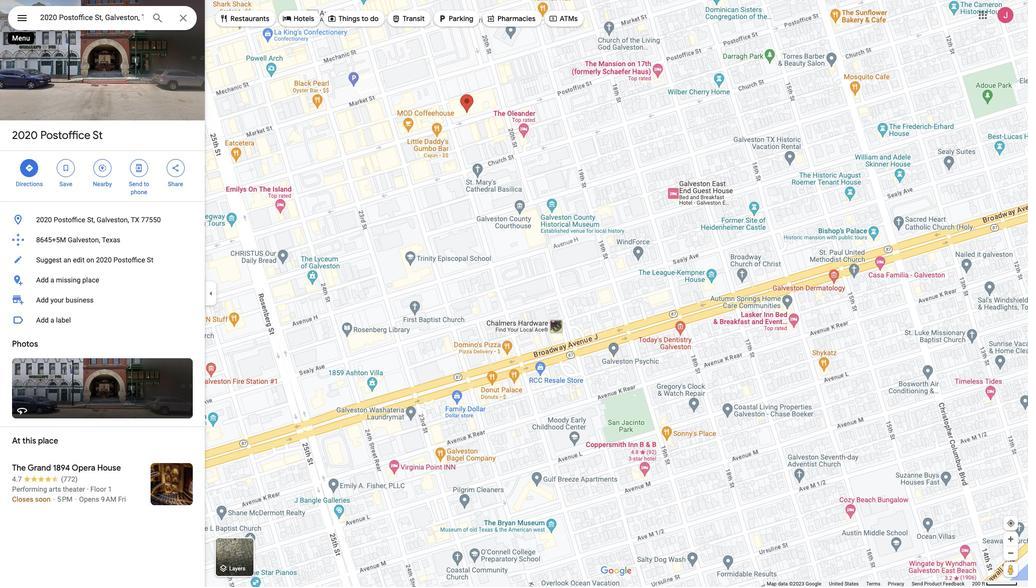 Task type: vqa. For each thing, say whether or not it's contained in the screenshot.
footer on the bottom within the Google Maps element
no



Task type: describe. For each thing, give the bounding box(es) containing it.
floor
[[90, 485, 106, 493]]

postoffice inside button
[[113, 256, 145, 264]]

add for add a label
[[36, 316, 49, 324]]

at
[[12, 436, 21, 446]]

layers
[[229, 566, 245, 572]]

2020 for 2020 postoffice st, galveston, tx 77550
[[36, 216, 52, 224]]

 things to do
[[327, 13, 379, 24]]

 transit
[[392, 13, 425, 24]]

1894
[[53, 463, 70, 473]]

this
[[22, 436, 36, 446]]

nearby
[[93, 181, 112, 188]]


[[61, 163, 70, 174]]

st,
[[87, 216, 95, 224]]

at this place
[[12, 436, 58, 446]]

2020 postoffice st, galveston, tx 77550
[[36, 216, 161, 224]]

transit
[[403, 14, 425, 23]]

©2023
[[789, 581, 804, 587]]

send product feedback button
[[912, 581, 965, 587]]


[[392, 13, 401, 24]]

2020 postoffice st, galveston, tx 77550 button
[[0, 210, 205, 230]]

show street view coverage image
[[1003, 562, 1018, 577]]

9 am
[[101, 495, 116, 503]]

missing
[[56, 276, 81, 284]]

business
[[66, 296, 94, 304]]

2020 postoffice st main content
[[0, 0, 205, 587]]

on
[[86, 256, 94, 264]]

terms button
[[866, 581, 880, 587]]


[[549, 13, 558, 24]]

product
[[924, 581, 942, 587]]

2020 for 2020 postoffice st
[[12, 129, 38, 143]]

texas
[[102, 236, 120, 244]]

1 ⋅ from the left
[[52, 495, 55, 503]]

 parking
[[438, 13, 473, 24]]

united states
[[829, 581, 859, 587]]

postoffice for st,
[[54, 216, 85, 224]]

0 horizontal spatial place
[[38, 436, 58, 446]]

a for missing
[[50, 276, 54, 284]]

8645+5m galveston, texas button
[[0, 230, 205, 250]]

add for add a missing place
[[36, 276, 49, 284]]

none field inside 2020 postoffice st, galveston, tx 77550 field
[[40, 12, 144, 24]]

1
[[108, 485, 112, 493]]

postoffice for st
[[40, 129, 90, 143]]

the
[[12, 463, 26, 473]]

77550
[[141, 216, 161, 224]]

send for send to phone
[[129, 181, 142, 188]]

grand
[[28, 463, 51, 473]]

galveston, inside button
[[97, 216, 129, 224]]

things
[[338, 14, 360, 23]]

add your business link
[[0, 290, 205, 310]]

200 ft
[[972, 581, 985, 587]]

theater
[[63, 485, 85, 493]]

send product feedback
[[912, 581, 965, 587]]

8645+5m
[[36, 236, 66, 244]]

 button
[[8, 6, 36, 32]]

performing arts theater · floor 1 closes soon ⋅ 5 pm ⋅ opens 9 am fri
[[12, 485, 126, 503]]

do
[[370, 14, 379, 23]]

house
[[97, 463, 121, 473]]

suggest an edit on 2020 postoffice st
[[36, 256, 153, 264]]

phone
[[131, 189, 147, 196]]

map data ©2023 google
[[767, 581, 821, 587]]


[[134, 163, 143, 174]]

footer inside google maps element
[[767, 581, 972, 587]]

google
[[806, 581, 821, 587]]

tx
[[131, 216, 139, 224]]

show your location image
[[1006, 519, 1015, 528]]

200 ft button
[[972, 581, 1017, 587]]

hotels
[[293, 14, 314, 23]]



Task type: locate. For each thing, give the bounding box(es) containing it.
place inside button
[[82, 276, 99, 284]]


[[282, 13, 291, 24]]

add a label button
[[0, 310, 205, 330]]

label
[[56, 316, 71, 324]]

0 vertical spatial galveston,
[[97, 216, 129, 224]]

to inside  things to do
[[362, 14, 368, 23]]

place
[[82, 276, 99, 284], [38, 436, 58, 446]]

privacy
[[888, 581, 904, 587]]

2020
[[12, 129, 38, 143], [36, 216, 52, 224], [96, 256, 112, 264]]

 restaurants
[[219, 13, 269, 24]]

terms
[[866, 581, 880, 587]]


[[16, 11, 28, 25]]

3 add from the top
[[36, 316, 49, 324]]

data
[[778, 581, 788, 587]]

st inside button
[[147, 256, 153, 264]]

2020 inside 2020 postoffice st, galveston, tx 77550 button
[[36, 216, 52, 224]]

1 vertical spatial st
[[147, 256, 153, 264]]

1 add from the top
[[36, 276, 49, 284]]

suggest
[[36, 256, 62, 264]]

postoffice left st,
[[54, 216, 85, 224]]

save
[[59, 181, 72, 188]]

add a missing place button
[[0, 270, 205, 290]]

None field
[[40, 12, 144, 24]]

1 horizontal spatial place
[[82, 276, 99, 284]]

place down on on the top
[[82, 276, 99, 284]]

200
[[972, 581, 981, 587]]

1 horizontal spatial st
[[147, 256, 153, 264]]

opera
[[72, 463, 95, 473]]

0 vertical spatial send
[[129, 181, 142, 188]]

google maps element
[[0, 0, 1028, 587]]

add left label on the left bottom of page
[[36, 316, 49, 324]]

to up the phone on the left
[[144, 181, 149, 188]]

0 horizontal spatial st
[[93, 129, 103, 143]]

1 vertical spatial galveston,
[[68, 236, 100, 244]]

2020 Postoffice St, Galveston, TX 77550 field
[[8, 6, 197, 30]]

zoom in image
[[1007, 536, 1014, 543]]

a
[[50, 276, 54, 284], [50, 316, 54, 324]]

1 vertical spatial 2020
[[36, 216, 52, 224]]

 hotels
[[282, 13, 314, 24]]

0 horizontal spatial send
[[129, 181, 142, 188]]

add inside add your business link
[[36, 296, 49, 304]]

a left missing
[[50, 276, 54, 284]]

add
[[36, 276, 49, 284], [36, 296, 49, 304], [36, 316, 49, 324]]

⋅ down arts
[[52, 495, 55, 503]]

postoffice up 
[[40, 129, 90, 143]]

a left label on the left bottom of page
[[50, 316, 54, 324]]

send inside send to phone
[[129, 181, 142, 188]]

 search field
[[8, 6, 197, 32]]

footer
[[767, 581, 972, 587]]

(772)
[[61, 475, 78, 483]]

place right this
[[38, 436, 58, 446]]

1 vertical spatial a
[[50, 316, 54, 324]]

4.7 stars 772 reviews image
[[12, 474, 78, 484]]

2020 inside suggest an edit on 2020 postoffice st button
[[96, 256, 112, 264]]

add your business
[[36, 296, 94, 304]]

map
[[767, 581, 777, 587]]

zoom out image
[[1007, 550, 1014, 557]]


[[219, 13, 228, 24]]

0 vertical spatial place
[[82, 276, 99, 284]]

directions
[[16, 181, 43, 188]]

st
[[93, 129, 103, 143], [147, 256, 153, 264]]

united
[[829, 581, 843, 587]]

add inside add a label button
[[36, 316, 49, 324]]

2 vertical spatial add
[[36, 316, 49, 324]]

1 vertical spatial add
[[36, 296, 49, 304]]

galveston, up texas
[[97, 216, 129, 224]]


[[171, 163, 180, 174]]

add a missing place
[[36, 276, 99, 284]]

0 vertical spatial 2020
[[12, 129, 38, 143]]

0 vertical spatial postoffice
[[40, 129, 90, 143]]

fri
[[118, 495, 126, 503]]

closes
[[12, 495, 33, 503]]

add inside the add a missing place button
[[36, 276, 49, 284]]

google account: james peterson  
(james.peterson1902@gmail.com) image
[[997, 7, 1013, 23]]

2020 right on on the top
[[96, 256, 112, 264]]

1 vertical spatial send
[[912, 581, 923, 587]]

st up 
[[93, 129, 103, 143]]

send for send product feedback
[[912, 581, 923, 587]]

soon
[[35, 495, 51, 503]]

0 vertical spatial to
[[362, 14, 368, 23]]

a for label
[[50, 316, 54, 324]]


[[98, 163, 107, 174]]

add left your
[[36, 296, 49, 304]]

 pharmacies
[[486, 13, 536, 24]]

8645+5m galveston, texas
[[36, 236, 120, 244]]

restaurants
[[230, 14, 269, 23]]

·
[[87, 485, 89, 493]]

 atms
[[549, 13, 578, 24]]

opens
[[79, 495, 99, 503]]

1 a from the top
[[50, 276, 54, 284]]

an
[[63, 256, 71, 264]]

add down suggest
[[36, 276, 49, 284]]


[[327, 13, 336, 24]]

add for add your business
[[36, 296, 49, 304]]

send left the product
[[912, 581, 923, 587]]

5 pm
[[57, 495, 73, 503]]

2 add from the top
[[36, 296, 49, 304]]

add a label
[[36, 316, 71, 324]]

atms
[[560, 14, 578, 23]]

postoffice inside button
[[54, 216, 85, 224]]

2020 postoffice st
[[12, 129, 103, 143]]

parking
[[449, 14, 473, 23]]

to
[[362, 14, 368, 23], [144, 181, 149, 188]]

send to phone
[[129, 181, 149, 196]]

2 a from the top
[[50, 316, 54, 324]]

2 vertical spatial 2020
[[96, 256, 112, 264]]

to inside send to phone
[[144, 181, 149, 188]]

0 vertical spatial add
[[36, 276, 49, 284]]

performing
[[12, 485, 47, 493]]

1 vertical spatial postoffice
[[54, 216, 85, 224]]

st down 77550
[[147, 256, 153, 264]]

actions for 2020 postoffice st region
[[0, 151, 205, 201]]

0 horizontal spatial ⋅
[[52, 495, 55, 503]]

photos
[[12, 339, 38, 349]]

2 vertical spatial postoffice
[[113, 256, 145, 264]]

postoffice
[[40, 129, 90, 143], [54, 216, 85, 224], [113, 256, 145, 264]]

privacy button
[[888, 581, 904, 587]]

send up the phone on the left
[[129, 181, 142, 188]]

2020 up 
[[12, 129, 38, 143]]

2 ⋅ from the left
[[74, 495, 77, 503]]


[[486, 13, 495, 24]]

0 vertical spatial st
[[93, 129, 103, 143]]

1 vertical spatial to
[[144, 181, 149, 188]]

galveston, up edit
[[68, 236, 100, 244]]

postoffice down texas
[[113, 256, 145, 264]]

states
[[845, 581, 859, 587]]

united states button
[[829, 581, 859, 587]]

suggest an edit on 2020 postoffice st button
[[0, 250, 205, 270]]

your
[[50, 296, 64, 304]]

0 horizontal spatial to
[[144, 181, 149, 188]]

2020 up 8645+5m at the left top of page
[[36, 216, 52, 224]]

1 horizontal spatial to
[[362, 14, 368, 23]]

4.7
[[12, 475, 22, 483]]

share
[[168, 181, 183, 188]]

arts
[[49, 485, 61, 493]]

send inside 'button'
[[912, 581, 923, 587]]

0 vertical spatial a
[[50, 276, 54, 284]]

1 vertical spatial place
[[38, 436, 58, 446]]

pharmacies
[[497, 14, 536, 23]]

collapse side panel image
[[205, 288, 216, 299]]

footer containing map data ©2023 google
[[767, 581, 972, 587]]

galveston,
[[97, 216, 129, 224], [68, 236, 100, 244]]

ft
[[982, 581, 985, 587]]

1 horizontal spatial ⋅
[[74, 495, 77, 503]]

galveston, inside button
[[68, 236, 100, 244]]

⋅
[[52, 495, 55, 503], [74, 495, 77, 503]]

⋅ down theater
[[74, 495, 77, 503]]

1 horizontal spatial send
[[912, 581, 923, 587]]

to left do
[[362, 14, 368, 23]]

the grand 1894 opera house
[[12, 463, 121, 473]]


[[438, 13, 447, 24]]

feedback
[[943, 581, 965, 587]]

send
[[129, 181, 142, 188], [912, 581, 923, 587]]

edit
[[73, 256, 85, 264]]



